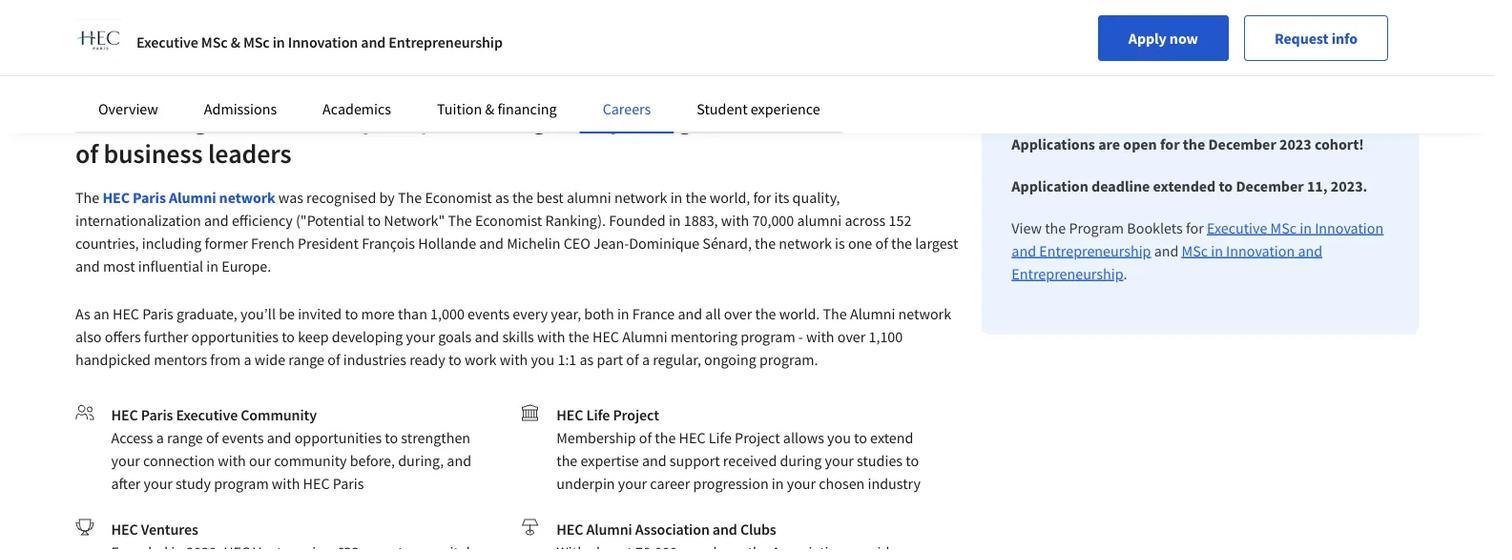 Task type: describe. For each thing, give the bounding box(es) containing it.
your down during
[[787, 474, 816, 493]]

extended
[[1153, 177, 1216, 196]]

network inside as an hec paris graduate, you'll be invited to more than 1,000 events every year, both in france and all over the world. the alumni network also offers further opportunities to keep developing your goals and skills with the hec alumni mentoring program - with over 1,100 handpicked mentors from a wide range of industries ready to work with you 1:1 as part of a regular, ongoing program.
[[898, 304, 951, 323]]

-
[[798, 327, 803, 346]]

ventures
[[141, 520, 198, 539]]

was
[[278, 188, 303, 207]]

the up countries,
[[75, 188, 99, 207]]

and down community
[[267, 428, 291, 447]]

of right part
[[626, 350, 639, 369]]

and inside hec life project membership of the hec life project allows you to extend the expertise and support received during your studies to underpin your career progression in your chosen industry
[[642, 451, 667, 470]]

goals
[[438, 327, 472, 346]]

2023
[[1279, 135, 1312, 154]]

from
[[210, 350, 241, 369]]

during,
[[398, 451, 444, 470]]

membership
[[556, 428, 636, 447]]

hec paris logo image
[[75, 19, 121, 65]]

.
[[1123, 264, 1127, 283]]

academics
[[323, 99, 391, 118]]

hollande
[[418, 234, 476, 253]]

hec ventures
[[111, 520, 198, 539]]

0 vertical spatial project
[[613, 405, 659, 425]]

opportunities inside hec paris executive community access a range of events and opportunities to strengthen your connection with our community before, during, and after your study program with hec paris
[[294, 428, 382, 447]]

world.
[[779, 304, 820, 323]]

as inside as an hec paris graduate, you'll be invited to more than 1,000 events every year, both in france and all over the world. the alumni network also offers further opportunities to keep developing your goals and skills with the hec alumni mentoring program - with over 1,100 handpicked mentors from a wide range of industries ready to work with you 1:1 as part of a regular, ongoing program.
[[580, 350, 594, 369]]

and down booklets
[[1151, 241, 1182, 260]]

in inside as an hec graduate, take your place in a globally recognized alumni network of business leaders
[[486, 103, 508, 136]]

most
[[103, 257, 135, 276]]

in inside as an hec paris graduate, you'll be invited to more than 1,000 events every year, both in france and all over the world. the alumni network also offers further opportunities to keep developing your goals and skills with the hec alumni mentoring program - with over 1,100 handpicked mentors from a wide range of industries ready to work with you 1:1 as part of a regular, ongoing program.
[[617, 304, 629, 323]]

hec up the support
[[679, 428, 706, 447]]

a right from
[[244, 350, 252, 369]]

internationalization
[[75, 211, 201, 230]]

to down be
[[282, 327, 295, 346]]

allows
[[783, 428, 824, 447]]

studies
[[857, 451, 903, 470]]

of down keep
[[327, 350, 340, 369]]

and up the work
[[475, 327, 499, 346]]

0 horizontal spatial &
[[231, 32, 240, 52]]

range inside hec paris executive community access a range of events and opportunities to strengthen your connection with our community before, during, and after your study program with hec paris
[[167, 428, 203, 447]]

executive msc & msc in innovation and entrepreneurship
[[136, 32, 503, 52]]

and left clubs
[[713, 520, 737, 539]]

leaders
[[208, 137, 291, 170]]

quality,
[[792, 188, 840, 207]]

the right the by
[[398, 188, 422, 207]]

70,000
[[752, 211, 794, 230]]

career
[[650, 474, 690, 493]]

program inside as an hec paris graduate, you'll be invited to more than 1,000 events every year, both in france and all over the world. the alumni network also offers further opportunities to keep developing your goals and skills with the hec alumni mentoring program - with over 1,100 handpicked mentors from a wide range of industries ready to work with you 1:1 as part of a regular, ongoing program.
[[741, 327, 795, 346]]

0 vertical spatial economist
[[425, 188, 492, 207]]

request info
[[1275, 29, 1358, 48]]

1 horizontal spatial life
[[709, 428, 732, 447]]

your inside as an hec graduate, take your place in a globally recognized alumni network of business leaders
[[363, 103, 415, 136]]

the up hollande on the left top of the page
[[448, 211, 472, 230]]

1 horizontal spatial over
[[837, 327, 866, 346]]

every
[[513, 304, 548, 323]]

booklets
[[1127, 218, 1183, 238]]

the up 1883,
[[686, 188, 707, 207]]

1,100
[[869, 327, 903, 346]]

with inside was recognised by the economist as the best alumni network in the world, for its quality, internationalization and efficiency ("potential to network" the economist ranking). founded in 1883, with 70,000 alumni across 152 countries, including former french president françois hollande and michelin ceo jean-dominique sénard, the network is one of the largest and most influential in europe.
[[721, 211, 749, 230]]

hec life project membership of the hec life project allows you to extend the expertise and support received during your studies to underpin your career progression in your chosen industry
[[556, 405, 921, 493]]

the down 152
[[891, 234, 912, 253]]

applications
[[1012, 135, 1095, 154]]

entrepreneurship inside msc in innovation and entrepreneurship
[[1012, 264, 1123, 283]]

and left michelin
[[479, 234, 504, 253]]

ceo
[[564, 234, 590, 253]]

hec paris executive community access a range of events and opportunities to strengthen your connection with our community before, during, and after your study program with hec paris
[[111, 405, 471, 493]]

with left our at the bottom of the page
[[218, 451, 246, 470]]

the up 1:1
[[568, 327, 589, 346]]

one
[[848, 234, 872, 253]]

executive for in
[[1207, 218, 1267, 238]]

offers
[[105, 327, 141, 346]]

executive msc in innovation and entrepreneurship link
[[1012, 218, 1384, 260]]

1 horizontal spatial project
[[735, 428, 780, 447]]

to up industry
[[906, 451, 919, 470]]

paris inside as an hec paris graduate, you'll be invited to more than 1,000 events every year, both in france and all over the world. the alumni network also offers further opportunities to keep developing your goals and skills with the hec alumni mentoring program - with over 1,100 handpicked mentors from a wide range of industries ready to work with you 1:1 as part of a regular, ongoing program.
[[142, 304, 173, 323]]

hec alumni association and clubs
[[556, 520, 776, 539]]

and down strengthen
[[447, 451, 471, 470]]

innovation inside executive msc in innovation and entrepreneurship
[[1315, 218, 1384, 238]]

of inside hec life project membership of the hec life project allows you to extend the expertise and support received during your studies to underpin your career progression in your chosen industry
[[639, 428, 652, 447]]

now
[[1170, 29, 1198, 48]]

11,
[[1307, 177, 1328, 196]]

support
[[670, 451, 720, 470]]

1 vertical spatial december
[[1236, 177, 1304, 196]]

in inside msc in innovation and entrepreneurship
[[1211, 241, 1223, 260]]

0 horizontal spatial innovation
[[288, 32, 358, 52]]

the inside as an hec paris graduate, you'll be invited to more than 1,000 events every year, both in france and all over the world. the alumni network also offers further opportunities to keep developing your goals and skills with the hec alumni mentoring program - with over 1,100 handpicked mentors from a wide range of industries ready to work with you 1:1 as part of a regular, ongoing program.
[[823, 304, 847, 323]]

overview link
[[98, 99, 158, 118]]

countries,
[[75, 234, 139, 253]]

your inside as an hec paris graduate, you'll be invited to more than 1,000 events every year, both in france and all over the world. the alumni network also offers further opportunities to keep developing your goals and skills with the hec alumni mentoring program - with over 1,100 handpicked mentors from a wide range of industries ready to work with you 1:1 as part of a regular, ongoing program.
[[406, 327, 435, 346]]

alumni up the including
[[169, 188, 216, 207]]

1,000
[[430, 304, 465, 323]]

entrepreneurship inside executive msc in innovation and entrepreneurship
[[1039, 241, 1151, 260]]

deadline
[[1092, 177, 1150, 196]]

are
[[1098, 135, 1120, 154]]

tuition & financing
[[437, 99, 557, 118]]

received
[[723, 451, 777, 470]]

europe.
[[222, 257, 271, 276]]

access
[[111, 428, 153, 447]]

the up application deadline extended to december 11, 2023.
[[1183, 135, 1205, 154]]

cohort!
[[1315, 135, 1364, 154]]

the left 'world.' on the bottom
[[755, 304, 776, 323]]

you'll
[[240, 304, 276, 323]]

alumni inside as an hec graduate, take your place in a globally recognized alumni network of business leaders
[[759, 103, 839, 136]]

("potential
[[296, 211, 365, 230]]

is
[[835, 234, 845, 253]]

1 vertical spatial alumni
[[567, 188, 611, 207]]

also
[[75, 327, 102, 346]]

community
[[274, 451, 347, 470]]

efficiency
[[232, 211, 293, 230]]

you inside as an hec paris graduate, you'll be invited to more than 1,000 events every year, both in france and all over the world. the alumni network also offers further opportunities to keep developing your goals and skills with the hec alumni mentoring program - with over 1,100 handpicked mentors from a wide range of industries ready to work with you 1:1 as part of a regular, ongoing program.
[[531, 350, 555, 369]]

to inside was recognised by the economist as the best alumni network in the world, for its quality, internationalization and efficiency ("potential to network" the economist ranking). founded in 1883, with 70,000 alumni across 152 countries, including former french president françois hollande and michelin ceo jean-dominique sénard, the network is one of the largest and most influential in europe.
[[368, 211, 381, 230]]

in inside hec life project membership of the hec life project allows you to extend the expertise and support received during your studies to underpin your career progression in your chosen industry
[[772, 474, 784, 493]]

financing
[[497, 99, 557, 118]]

paris down before,
[[333, 474, 364, 493]]

as for as an hec paris graduate, you'll be invited to more than 1,000 events every year, both in france and all over the world. the alumni network also offers further opportunities to keep developing your goals and skills with the hec alumni mentoring program - with over 1,100 handpicked mentors from a wide range of industries ready to work with you 1:1 as part of a regular, ongoing program.
[[75, 304, 90, 323]]

its
[[774, 188, 789, 207]]

hec down community
[[303, 474, 330, 493]]

network inside as an hec graduate, take your place in a globally recognized alumni network of business leaders
[[844, 103, 939, 136]]

french
[[251, 234, 295, 253]]

experience
[[751, 99, 820, 118]]

msc inside executive msc in innovation and entrepreneurship
[[1270, 218, 1297, 238]]

hec up access
[[111, 405, 138, 425]]

community
[[241, 405, 317, 425]]

with down year,
[[537, 327, 565, 346]]

as for as an hec graduate, take your place in a globally recognized alumni network of business leaders
[[75, 103, 102, 136]]

2 vertical spatial alumni
[[797, 211, 842, 230]]

executive inside hec paris executive community access a range of events and opportunities to strengthen your connection with our community before, during, and after your study program with hec paris
[[176, 405, 238, 425]]

to down the goals at bottom left
[[448, 350, 462, 369]]

student experience link
[[697, 99, 820, 118]]

hec left ventures
[[111, 520, 138, 539]]

françois
[[362, 234, 415, 253]]

academics link
[[323, 99, 391, 118]]

was recognised by the economist as the best alumni network in the world, for its quality, internationalization and efficiency ("potential to network" the economist ranking). founded in 1883, with 70,000 alumni across 152 countries, including former french president françois hollande and michelin ceo jean-dominique sénard, the network is one of the largest and most influential in europe.
[[75, 188, 958, 276]]

the up underpin
[[556, 451, 577, 470]]

hec inside as an hec graduate, take your place in a globally recognized alumni network of business leaders
[[141, 103, 188, 136]]

and down countries,
[[75, 257, 100, 276]]

before,
[[350, 451, 395, 470]]

of inside as an hec graduate, take your place in a globally recognized alumni network of business leaders
[[75, 137, 98, 170]]

open
[[1123, 135, 1157, 154]]

a left regular,
[[642, 350, 650, 369]]

sénard,
[[703, 234, 752, 253]]

the hec paris alumni network
[[75, 188, 275, 207]]

expertise
[[581, 451, 639, 470]]

student experience
[[697, 99, 820, 118]]

more
[[361, 304, 395, 323]]

recognised
[[306, 188, 376, 207]]

all
[[705, 304, 721, 323]]

the down 70,000
[[755, 234, 776, 253]]

careers
[[603, 99, 651, 118]]



Task type: locate. For each thing, give the bounding box(es) containing it.
and up former at top
[[204, 211, 229, 230]]

0 vertical spatial as
[[75, 103, 102, 136]]

graduate, inside as an hec graduate, take your place in a globally recognized alumni network of business leaders
[[194, 103, 303, 136]]

0 horizontal spatial project
[[613, 405, 659, 425]]

range inside as an hec paris graduate, you'll be invited to more than 1,000 events every year, both in france and all over the world. the alumni network also offers further opportunities to keep developing your goals and skills with the hec alumni mentoring program - with over 1,100 handpicked mentors from a wide range of industries ready to work with you 1:1 as part of a regular, ongoing program.
[[288, 350, 324, 369]]

1 horizontal spatial program
[[741, 327, 795, 346]]

1 horizontal spatial innovation
[[1226, 241, 1295, 260]]

2 horizontal spatial innovation
[[1315, 218, 1384, 238]]

regular,
[[653, 350, 701, 369]]

1 horizontal spatial range
[[288, 350, 324, 369]]

and down view
[[1012, 241, 1036, 260]]

an inside as an hec graduate, take your place in a globally recognized alumni network of business leaders
[[107, 103, 136, 136]]

paris up further
[[142, 304, 173, 323]]

0 vertical spatial you
[[531, 350, 555, 369]]

ongoing
[[704, 350, 756, 369]]

0 vertical spatial entrepreneurship
[[389, 32, 503, 52]]

strengthen
[[401, 428, 470, 447]]

ranking).
[[545, 211, 606, 230]]

student
[[697, 99, 748, 118]]

1 vertical spatial over
[[837, 327, 866, 346]]

including
[[142, 234, 202, 253]]

program inside hec paris executive community access a range of events and opportunities to strengthen your connection with our community before, during, and after your study program with hec paris
[[214, 474, 269, 493]]

executive right hec paris logo
[[136, 32, 198, 52]]

to inside hec paris executive community access a range of events and opportunities to strengthen your connection with our community before, during, and after your study program with hec paris
[[385, 428, 398, 447]]

an up also
[[93, 304, 110, 323]]

1 vertical spatial as
[[75, 304, 90, 323]]

events
[[468, 304, 510, 323], [222, 428, 264, 447]]

1 vertical spatial events
[[222, 428, 264, 447]]

events up our at the bottom of the page
[[222, 428, 264, 447]]

alumni down france
[[622, 327, 668, 346]]

recognized
[[629, 103, 754, 136]]

0 vertical spatial december
[[1208, 135, 1276, 154]]

1 horizontal spatial &
[[485, 99, 494, 118]]

apply now
[[1129, 29, 1198, 48]]

0 horizontal spatial events
[[222, 428, 264, 447]]

0 vertical spatial innovation
[[288, 32, 358, 52]]

after
[[111, 474, 141, 493]]

president
[[298, 234, 359, 253]]

influential
[[138, 257, 203, 276]]

to up studies
[[854, 428, 867, 447]]

over right all
[[724, 304, 752, 323]]

of
[[75, 137, 98, 170], [875, 234, 888, 253], [327, 350, 340, 369], [626, 350, 639, 369], [206, 428, 219, 447], [639, 428, 652, 447]]

executive up connection
[[176, 405, 238, 425]]

for right booklets
[[1186, 218, 1204, 238]]

and inside msc in innovation and entrepreneurship
[[1298, 241, 1322, 260]]

take
[[308, 103, 358, 136]]

handpicked
[[75, 350, 151, 369]]

hec up the offers
[[113, 304, 139, 323]]

the up the support
[[655, 428, 676, 447]]

hec paris alumni network link
[[102, 188, 275, 207]]

0 horizontal spatial range
[[167, 428, 203, 447]]

an for as an hec graduate, take your place in a globally recognized alumni network of business leaders
[[107, 103, 136, 136]]

as up also
[[75, 304, 90, 323]]

part
[[597, 350, 623, 369]]

1 horizontal spatial as
[[580, 350, 594, 369]]

1 vertical spatial graduate,
[[177, 304, 237, 323]]

the right view
[[1045, 218, 1066, 238]]

0 vertical spatial executive
[[136, 32, 198, 52]]

graduate, inside as an hec paris graduate, you'll be invited to more than 1,000 events every year, both in france and all over the world. the alumni network also offers further opportunities to keep developing your goals and skills with the hec alumni mentoring program - with over 1,100 handpicked mentors from a wide range of industries ready to work with you 1:1 as part of a regular, ongoing program.
[[177, 304, 237, 323]]

as right 1:1
[[580, 350, 594, 369]]

2 horizontal spatial for
[[1186, 218, 1204, 238]]

0 vertical spatial life
[[586, 405, 610, 425]]

2 vertical spatial executive
[[176, 405, 238, 425]]

december left "2023" at the right top of the page
[[1208, 135, 1276, 154]]

as
[[495, 188, 509, 207], [580, 350, 594, 369]]

1 vertical spatial innovation
[[1315, 218, 1384, 238]]

year,
[[551, 304, 581, 323]]

info
[[1332, 29, 1358, 48]]

1 vertical spatial an
[[93, 304, 110, 323]]

michelin
[[507, 234, 561, 253]]

your
[[363, 103, 415, 136], [406, 327, 435, 346], [111, 451, 140, 470], [825, 451, 854, 470], [144, 474, 173, 493], [618, 474, 647, 493], [787, 474, 816, 493]]

a left globally
[[513, 103, 527, 136]]

1 vertical spatial for
[[753, 188, 771, 207]]

0 vertical spatial an
[[107, 103, 136, 136]]

project up received
[[735, 428, 780, 447]]

executive inside executive msc in innovation and entrepreneurship
[[1207, 218, 1267, 238]]

152
[[889, 211, 911, 230]]

your down expertise
[[618, 474, 647, 493]]

further
[[144, 327, 188, 346]]

opportunities up from
[[191, 327, 279, 346]]

to right "extended"
[[1219, 177, 1233, 196]]

an inside as an hec paris graduate, you'll be invited to more than 1,000 events every year, both in france and all over the world. the alumni network also offers further opportunities to keep developing your goals and skills with the hec alumni mentoring program - with over 1,100 handpicked mentors from a wide range of industries ready to work with you 1:1 as part of a regular, ongoing program.
[[93, 304, 110, 323]]

0 vertical spatial program
[[741, 327, 795, 346]]

range down keep
[[288, 350, 324, 369]]

events inside as an hec paris graduate, you'll be invited to more than 1,000 events every year, both in france and all over the world. the alumni network also offers further opportunities to keep developing your goals and skills with the hec alumni mentoring program - with over 1,100 handpicked mentors from a wide range of industries ready to work with you 1:1 as part of a regular, ongoing program.
[[468, 304, 510, 323]]

former
[[205, 234, 248, 253]]

0 horizontal spatial you
[[531, 350, 555, 369]]

both
[[584, 304, 614, 323]]

of right one
[[875, 234, 888, 253]]

for inside was recognised by the economist as the best alumni network in the world, for its quality, internationalization and efficiency ("potential to network" the economist ranking). founded in 1883, with 70,000 alumni across 152 countries, including former french president françois hollande and michelin ceo jean-dominique sénard, the network is one of the largest and most influential in europe.
[[753, 188, 771, 207]]

your up after
[[111, 451, 140, 470]]

over left the 1,100
[[837, 327, 866, 346]]

alumni right the student
[[759, 103, 839, 136]]

a right access
[[156, 428, 164, 447]]

executive for &
[[136, 32, 198, 52]]

as
[[75, 103, 102, 136], [75, 304, 90, 323]]

opportunities inside as an hec paris graduate, you'll be invited to more than 1,000 events every year, both in france and all over the world. the alumni network also offers further opportunities to keep developing your goals and skills with the hec alumni mentoring program - with over 1,100 handpicked mentors from a wide range of industries ready to work with you 1:1 as part of a regular, ongoing program.
[[191, 327, 279, 346]]

and inside executive msc in innovation and entrepreneurship
[[1012, 241, 1036, 260]]

hec up business
[[141, 103, 188, 136]]

1:1
[[558, 350, 577, 369]]

with right -
[[806, 327, 834, 346]]

hec up membership
[[556, 405, 583, 425]]

applications are open for the december 2023 cohort!
[[1012, 135, 1364, 154]]

you left 1:1
[[531, 350, 555, 369]]

extend
[[870, 428, 913, 447]]

1 vertical spatial as
[[580, 350, 594, 369]]

2 vertical spatial entrepreneurship
[[1012, 264, 1123, 283]]

of up connection
[[206, 428, 219, 447]]

alumni down underpin
[[586, 520, 632, 539]]

december left 11, at the top right
[[1236, 177, 1304, 196]]

events inside hec paris executive community access a range of events and opportunities to strengthen your connection with our community before, during, and after your study program with hec paris
[[222, 428, 264, 447]]

hec down underpin
[[556, 520, 583, 539]]

1 horizontal spatial events
[[468, 304, 510, 323]]

0 vertical spatial &
[[231, 32, 240, 52]]

over
[[724, 304, 752, 323], [837, 327, 866, 346]]

0 horizontal spatial as
[[495, 188, 509, 207]]

best
[[536, 188, 564, 207]]

during
[[780, 451, 822, 470]]

alumni down quality,
[[797, 211, 842, 230]]

0 horizontal spatial opportunities
[[191, 327, 279, 346]]

with down skills
[[500, 350, 528, 369]]

program
[[1069, 218, 1124, 238]]

network"
[[384, 211, 445, 230]]

your right take
[[363, 103, 415, 136]]

1 vertical spatial project
[[735, 428, 780, 447]]

1 vertical spatial entrepreneurship
[[1039, 241, 1151, 260]]

with down community
[[272, 474, 300, 493]]

0 vertical spatial events
[[468, 304, 510, 323]]

request info button
[[1244, 15, 1388, 61]]

globally
[[532, 103, 624, 136]]

as left best
[[495, 188, 509, 207]]

france
[[632, 304, 675, 323]]

keep
[[298, 327, 329, 346]]

0 horizontal spatial for
[[753, 188, 771, 207]]

paris up internationalization
[[133, 188, 166, 207]]

of left business
[[75, 137, 98, 170]]

business
[[103, 137, 203, 170]]

hec
[[141, 103, 188, 136], [102, 188, 130, 207], [113, 304, 139, 323], [592, 327, 619, 346], [111, 405, 138, 425], [556, 405, 583, 425], [679, 428, 706, 447], [303, 474, 330, 493], [111, 520, 138, 539], [556, 520, 583, 539]]

innovation inside msc in innovation and entrepreneurship
[[1226, 241, 1295, 260]]

apply now button
[[1098, 15, 1229, 61]]

life up membership
[[586, 405, 610, 425]]

chosen
[[819, 474, 865, 493]]

tuition & financing link
[[437, 99, 557, 118]]

1 vertical spatial opportunities
[[294, 428, 382, 447]]

and up academics link
[[361, 32, 386, 52]]

paris up access
[[141, 405, 173, 425]]

underpin
[[556, 474, 615, 493]]

0 horizontal spatial life
[[586, 405, 610, 425]]

you inside hec life project membership of the hec life project allows you to extend the expertise and support received during your studies to underpin your career progression in your chosen industry
[[827, 428, 851, 447]]

of inside was recognised by the economist as the best alumni network in the world, for its quality, internationalization and efficiency ("potential to network" the economist ranking). founded in 1883, with 70,000 alumni across 152 countries, including former french president françois hollande and michelin ceo jean-dominique sénard, the network is one of the largest and most influential in europe.
[[875, 234, 888, 253]]

2 vertical spatial innovation
[[1226, 241, 1295, 260]]

to down the by
[[368, 211, 381, 230]]

the
[[75, 188, 99, 207], [398, 188, 422, 207], [448, 211, 472, 230], [823, 304, 847, 323]]

msc in innovation and entrepreneurship link
[[1012, 241, 1322, 283]]

innovation
[[288, 32, 358, 52], [1315, 218, 1384, 238], [1226, 241, 1295, 260]]

life up the support
[[709, 428, 732, 447]]

your up ready
[[406, 327, 435, 346]]

the left best
[[512, 188, 533, 207]]

0 vertical spatial for
[[1160, 135, 1180, 154]]

progression
[[693, 474, 769, 493]]

events up skills
[[468, 304, 510, 323]]

1 vertical spatial &
[[485, 99, 494, 118]]

0 vertical spatial alumni
[[759, 103, 839, 136]]

as inside as an hec graduate, take your place in a globally recognized alumni network of business leaders
[[75, 103, 102, 136]]

you right allows
[[827, 428, 851, 447]]

connection
[[143, 451, 215, 470]]

0 horizontal spatial over
[[724, 304, 752, 323]]

1 horizontal spatial opportunities
[[294, 428, 382, 447]]

1 horizontal spatial for
[[1160, 135, 1180, 154]]

& right tuition in the left top of the page
[[485, 99, 494, 118]]

and up career at the left bottom of page
[[642, 451, 667, 470]]

admissions link
[[204, 99, 277, 118]]

as inside was recognised by the economist as the best alumni network in the world, for its quality, internationalization and efficiency ("potential to network" the economist ranking). founded in 1883, with 70,000 alumni across 152 countries, including former french president françois hollande and michelin ceo jean-dominique sénard, the network is one of the largest and most influential in europe.
[[495, 188, 509, 207]]

a
[[513, 103, 527, 136], [244, 350, 252, 369], [642, 350, 650, 369], [156, 428, 164, 447]]

careers link
[[603, 99, 651, 118]]

1 horizontal spatial you
[[827, 428, 851, 447]]

place
[[420, 103, 481, 136]]

wide
[[255, 350, 285, 369]]

1 vertical spatial economist
[[475, 211, 542, 230]]

and down 11, at the top right
[[1298, 241, 1322, 260]]

opportunities up community
[[294, 428, 382, 447]]

economist up hollande on the left top of the page
[[425, 188, 492, 207]]

an for as an hec paris graduate, you'll be invited to more than 1,000 events every year, both in france and all over the world. the alumni network also offers further opportunities to keep developing your goals and skills with the hec alumni mentoring program - with over 1,100 handpicked mentors from a wide range of industries ready to work with you 1:1 as part of a regular, ongoing program.
[[93, 304, 110, 323]]

graduate, up further
[[177, 304, 237, 323]]

2 as from the top
[[75, 304, 90, 323]]

0 vertical spatial over
[[724, 304, 752, 323]]

invited
[[298, 304, 342, 323]]

msc in innovation and entrepreneurship
[[1012, 241, 1322, 283]]

by
[[379, 188, 395, 207]]

our
[[249, 451, 271, 470]]

1 vertical spatial executive
[[1207, 218, 1267, 238]]

founded
[[609, 211, 666, 230]]

alumni
[[759, 103, 839, 136], [567, 188, 611, 207], [797, 211, 842, 230]]

a inside hec paris executive community access a range of events and opportunities to strengthen your connection with our community before, during, and after your study program with hec paris
[[156, 428, 164, 447]]

view the program booklets for
[[1012, 218, 1207, 238]]

alumni up the 1,100
[[850, 304, 895, 323]]

project up membership
[[613, 405, 659, 425]]

to left more on the left
[[345, 304, 358, 323]]

with down world,
[[721, 211, 749, 230]]

request
[[1275, 29, 1329, 48]]

mentors
[[154, 350, 207, 369]]

work
[[465, 350, 497, 369]]

2023.
[[1331, 177, 1368, 196]]

0 horizontal spatial program
[[214, 474, 269, 493]]

0 vertical spatial opportunities
[[191, 327, 279, 346]]

apply
[[1129, 29, 1167, 48]]

network
[[844, 103, 939, 136], [219, 188, 275, 207], [614, 188, 667, 207], [779, 234, 832, 253], [898, 304, 951, 323]]

0 vertical spatial as
[[495, 188, 509, 207]]

in inside executive msc in innovation and entrepreneurship
[[1300, 218, 1312, 238]]

and left all
[[678, 304, 702, 323]]

jean-
[[594, 234, 629, 253]]

a inside as an hec graduate, take your place in a globally recognized alumni network of business leaders
[[513, 103, 527, 136]]

hec up part
[[592, 327, 619, 346]]

as inside as an hec paris graduate, you'll be invited to more than 1,000 events every year, both in france and all over the world. the alumni network also offers further opportunities to keep developing your goals and skills with the hec alumni mentoring program - with over 1,100 handpicked mentors from a wide range of industries ready to work with you 1:1 as part of a regular, ongoing program.
[[75, 304, 90, 323]]

as down hec paris logo
[[75, 103, 102, 136]]

1 vertical spatial life
[[709, 428, 732, 447]]

your up chosen
[[825, 451, 854, 470]]

range up connection
[[167, 428, 203, 447]]

program up program.
[[741, 327, 795, 346]]

1 as from the top
[[75, 103, 102, 136]]

0 vertical spatial graduate,
[[194, 103, 303, 136]]

economist up michelin
[[475, 211, 542, 230]]

0 vertical spatial range
[[288, 350, 324, 369]]

application
[[1012, 177, 1088, 196]]

of inside hec paris executive community access a range of events and opportunities to strengthen your connection with our community before, during, and after your study program with hec paris
[[206, 428, 219, 447]]

an up business
[[107, 103, 136, 136]]

paris
[[133, 188, 166, 207], [142, 304, 173, 323], [141, 405, 173, 425], [333, 474, 364, 493]]

& up admissions
[[231, 32, 240, 52]]

hec up internationalization
[[102, 188, 130, 207]]

your down connection
[[144, 474, 173, 493]]

be
[[279, 304, 295, 323]]

to up before,
[[385, 428, 398, 447]]

1 vertical spatial you
[[827, 428, 851, 447]]

2 vertical spatial for
[[1186, 218, 1204, 238]]

1 vertical spatial program
[[214, 474, 269, 493]]

with
[[721, 211, 749, 230], [537, 327, 565, 346], [806, 327, 834, 346], [500, 350, 528, 369], [218, 451, 246, 470], [272, 474, 300, 493]]

msc inside msc in innovation and entrepreneurship
[[1182, 241, 1208, 260]]

1 vertical spatial range
[[167, 428, 203, 447]]

mentoring
[[671, 327, 737, 346]]

of up expertise
[[639, 428, 652, 447]]



Task type: vqa. For each thing, say whether or not it's contained in the screenshot.
December to the top
yes



